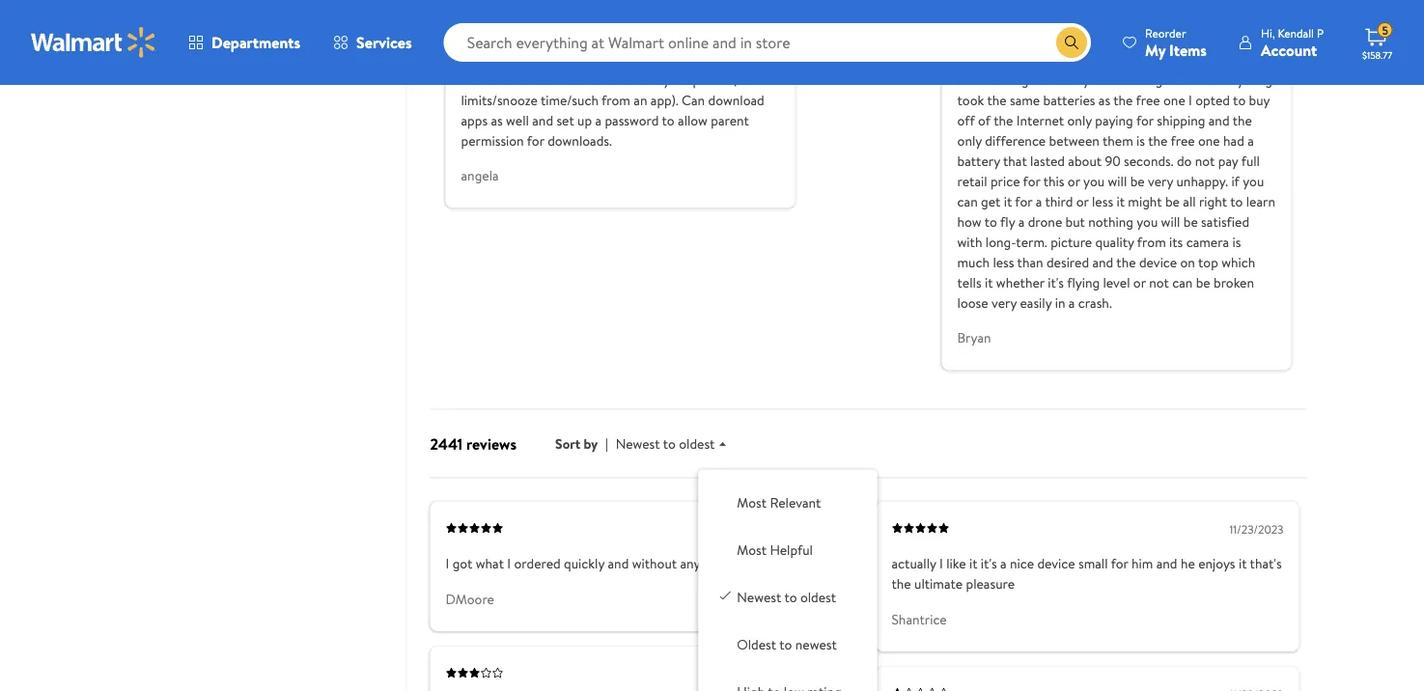 Task type: vqa. For each thing, say whether or not it's contained in the screenshot.
RELEVANT
yes



Task type: locate. For each thing, give the bounding box(es) containing it.
oldest right |
[[679, 435, 715, 453]]

the up had
[[1233, 111, 1252, 130]]

most for most helpful
[[737, 542, 767, 560]]

how
[[1032, 71, 1056, 89], [957, 213, 982, 231]]

fragile down okay
[[1139, 71, 1176, 89]]

will down 90
[[1108, 172, 1127, 191]]

1 vertical spatial fly
[[1000, 213, 1015, 231]]

is up which
[[1232, 233, 1241, 252]]

a right up
[[595, 111, 602, 130]]

seconds.
[[1124, 152, 1174, 171]]

0 horizontal spatial how
[[957, 213, 982, 231]]

1 horizontal spatial oldest
[[800, 589, 836, 608]]

fly
[[1075, 71, 1090, 89], [1000, 213, 1015, 231]]

0 vertical spatial or
[[1068, 172, 1080, 191]]

0 horizontal spatial fly
[[1000, 213, 1015, 231]]

newest to oldest up oldest to newest
[[737, 589, 836, 608]]

learn
[[1246, 192, 1275, 211]]

might
[[1128, 192, 1162, 211]]

very fragile and hard to control. okay for practicing and learning how to fly but too fragile to last very long. took the same batteries as the free one i opted to buy off of the internet only paying for shipping and the only difference between them is the free one had a battery that lasted about 90 seconds. do not pay full retail price for this or you will be very unhappy. if you can get it for a third or less it might be all right to learn how to fly a drone but nothing you will be satisfied with long-term. picture quality from its camera is much less than desired and the device on top which tells it whether it's flying level or not can be broken loose very easily in a crash.
[[957, 50, 1275, 312]]

not up unhappy.
[[1195, 152, 1215, 171]]

0 horizontal spatial free
[[1136, 91, 1160, 110]]

newest
[[616, 435, 660, 453], [737, 589, 781, 608]]

oldest
[[679, 435, 715, 453], [800, 589, 836, 608]]

2 vertical spatial very
[[992, 294, 1017, 312]]

1 vertical spatial on
[[527, 71, 542, 89]]

0 vertical spatial as
[[1098, 91, 1110, 110]]

set
[[556, 111, 574, 130]]

as inside very fragile and hard to control. okay for practicing and learning how to fly but too fragile to last very long. took the same batteries as the free one i opted to buy off of the internet only paying for shipping and the only difference between them is the free one had a battery that lasted about 90 seconds. do not pay full retail price for this or you will be very unhappy. if you can get it for a third or less it might be all right to learn how to fly a drone but nothing you will be satisfied with long-term. picture quality from its camera is much less than desired and the device on top which tells it whether it's flying level or not can be broken loose very easily in a crash.
[[1098, 91, 1110, 110]]

ordered
[[514, 555, 561, 574]]

1 vertical spatial only
[[957, 131, 982, 150]]

but left the 'too' on the top right
[[1093, 71, 1112, 89]]

as
[[1098, 91, 1110, 110], [491, 111, 503, 130]]

5
[[1382, 22, 1388, 38]]

you
[[1083, 172, 1105, 191], [1243, 172, 1264, 191], [1137, 213, 1158, 231]]

to left buy on the top right
[[1233, 91, 1246, 110]]

my
[[1145, 39, 1166, 60]]

the down actually
[[892, 575, 911, 594]]

whether
[[996, 273, 1045, 292]]

1 vertical spatial or
[[1076, 192, 1089, 211]]

difference
[[985, 131, 1046, 150]]

a inside actually i like it it's a nice device small for him and he enjoys it that's the ultimate pleasure
[[1000, 555, 1007, 574]]

1 vertical spatial with
[[461, 71, 486, 89]]

angela
[[461, 167, 499, 186]]

an
[[634, 91, 647, 110]]

as up paying
[[1098, 91, 1110, 110]]

very
[[1219, 71, 1244, 89], [1148, 172, 1173, 191], [992, 294, 1017, 312]]

i inside actually i like it it's a nice device small for him and he enjoys it that's the ultimate pleasure
[[939, 555, 943, 574]]

0 horizontal spatial less
[[993, 253, 1014, 272]]

0 vertical spatial very
[[1219, 71, 1244, 89]]

from
[[631, 71, 660, 89], [602, 91, 630, 110], [1137, 233, 1166, 252]]

download
[[708, 91, 764, 110]]

it
[[1004, 192, 1012, 211], [1117, 192, 1125, 211], [985, 273, 993, 292], [969, 555, 978, 574], [1239, 555, 1247, 574]]

how up the "same"
[[1032, 71, 1056, 89]]

2 vertical spatial with
[[957, 233, 982, 252]]

0 horizontal spatial can
[[559, 71, 583, 89]]

1 horizontal spatial will
[[1161, 213, 1180, 231]]

0 vertical spatial newest
[[616, 435, 660, 453]]

desired
[[1047, 253, 1089, 272]]

but up the picture in the right top of the page
[[1065, 213, 1085, 231]]

actually
[[892, 555, 936, 574]]

0 horizontal spatial it's
[[981, 555, 997, 574]]

1 most from the top
[[737, 494, 767, 513]]

from down control
[[602, 91, 630, 110]]

i left opted
[[1189, 91, 1192, 110]]

issues.
[[703, 555, 740, 574]]

very down practicing
[[1219, 71, 1244, 89]]

hi, kendall p account
[[1261, 25, 1324, 60]]

it right get
[[1004, 192, 1012, 211]]

which
[[1221, 253, 1255, 272]]

took
[[957, 91, 984, 110]]

or
[[1068, 172, 1080, 191], [1076, 192, 1089, 211], [1133, 273, 1146, 292]]

the
[[987, 91, 1007, 110], [1113, 91, 1133, 110], [994, 111, 1013, 130], [1233, 111, 1252, 130], [1148, 131, 1168, 150], [1116, 253, 1136, 272], [892, 575, 911, 594]]

1 vertical spatial device
[[1037, 555, 1075, 574]]

it. up control
[[590, 50, 601, 69]]

newest right newest to oldest option
[[737, 589, 781, 608]]

him
[[1132, 555, 1153, 574]]

tax policy button
[[117, 8, 198, 29]]

Search search field
[[444, 23, 1091, 62]]

1 horizontal spatial on
[[572, 50, 587, 69]]

to inside comes with a case on it. great starter tablet. comes with books on it. can control from your phone (screen limits/snooze time/such from an app). can download apps as well and set up a password to allow parent permission for downloads.
[[662, 111, 675, 130]]

free up do
[[1171, 131, 1195, 150]]

last
[[1195, 71, 1215, 89]]

unhappy.
[[1176, 172, 1228, 191]]

it's up in
[[1048, 273, 1064, 292]]

on right case
[[572, 50, 587, 69]]

with up limits/snooze
[[461, 71, 486, 89]]

and
[[1028, 50, 1049, 69], [957, 71, 978, 89], [532, 111, 553, 130], [1209, 111, 1230, 130], [1092, 253, 1113, 272], [608, 555, 629, 574], [1156, 555, 1177, 574]]

not right level
[[1149, 273, 1169, 292]]

and left set
[[532, 111, 553, 130]]

1 vertical spatial oldest
[[800, 589, 836, 608]]

device right nice
[[1037, 555, 1075, 574]]

to down helpful
[[784, 589, 797, 608]]

you right if
[[1243, 172, 1264, 191]]

the inside actually i like it it's a nice device small for him and he enjoys it that's the ultimate pleasure
[[892, 575, 911, 594]]

it's inside actually i like it it's a nice device small for him and he enjoys it that's the ultimate pleasure
[[981, 555, 997, 574]]

1 vertical spatial not
[[1149, 273, 1169, 292]]

to right "oldest"
[[779, 636, 792, 655]]

comes
[[461, 50, 502, 69], [723, 50, 764, 69]]

1 horizontal spatial not
[[1195, 152, 1215, 171]]

you down might
[[1137, 213, 1158, 231]]

and right quickly
[[608, 555, 629, 574]]

i left like
[[939, 555, 943, 574]]

can up allow
[[682, 91, 705, 110]]

device inside very fragile and hard to control. okay for practicing and learning how to fly but too fragile to last very long. took the same batteries as the free one i opted to buy off of the internet only paying for shipping and the only difference between them is the free one had a battery that lasted about 90 seconds. do not pay full retail price for this or you will be very unhappy. if you can get it for a third or less it might be all right to learn how to fly a drone but nothing you will be satisfied with long-term. picture quality from its camera is much less than desired and the device on top which tells it whether it's flying level or not can be broken loose very easily in a crash.
[[1139, 253, 1177, 272]]

2 most from the top
[[737, 542, 767, 560]]

very down whether at the right
[[992, 294, 1017, 312]]

1 horizontal spatial fly
[[1075, 71, 1090, 89]]

tax policy
[[125, 8, 190, 29]]

it.
[[590, 50, 601, 69], [545, 71, 556, 89]]

for left this
[[1023, 172, 1040, 191]]

internet
[[1016, 111, 1064, 130]]

to down if
[[1230, 192, 1243, 211]]

1 vertical spatial but
[[1065, 213, 1085, 231]]

only down off
[[957, 131, 982, 150]]

or right level
[[1133, 273, 1146, 292]]

practicing
[[1196, 50, 1254, 69]]

1 horizontal spatial how
[[1032, 71, 1056, 89]]

2 horizontal spatial with
[[957, 233, 982, 252]]

most
[[737, 494, 767, 513], [737, 542, 767, 560]]

1 horizontal spatial comes
[[723, 50, 764, 69]]

0 horizontal spatial you
[[1083, 172, 1105, 191]]

but
[[1093, 71, 1112, 89], [1065, 213, 1085, 231]]

about
[[1068, 152, 1102, 171]]

0 horizontal spatial fragile
[[987, 50, 1025, 69]]

with up much
[[957, 233, 982, 252]]

0 horizontal spatial is
[[1136, 131, 1145, 150]]

1 horizontal spatial but
[[1093, 71, 1112, 89]]

1 vertical spatial very
[[1148, 172, 1173, 191]]

for inside actually i like it it's a nice device small for him and he enjoys it that's the ultimate pleasure
[[1111, 555, 1128, 574]]

price
[[991, 172, 1020, 191]]

helpful
[[770, 542, 813, 560]]

can down "its"
[[1172, 273, 1193, 292]]

0 vertical spatial can
[[957, 192, 978, 211]]

and down opted
[[1209, 111, 1230, 130]]

be down all
[[1183, 213, 1198, 231]]

1 vertical spatial one
[[1198, 131, 1220, 150]]

how down get
[[957, 213, 982, 231]]

got
[[452, 555, 472, 574]]

0 horizontal spatial comes
[[461, 50, 502, 69]]

free up shipping
[[1136, 91, 1160, 110]]

oldest up newest
[[800, 589, 836, 608]]

i right what
[[507, 555, 511, 574]]

1 horizontal spatial it's
[[1048, 273, 1064, 292]]

on
[[572, 50, 587, 69], [527, 71, 542, 89], [1180, 253, 1195, 272]]

only up between
[[1067, 111, 1092, 130]]

$158.77
[[1362, 48, 1393, 61]]

fragile up learning
[[987, 50, 1025, 69]]

0 horizontal spatial on
[[527, 71, 542, 89]]

departments
[[211, 32, 300, 53]]

0 vertical spatial fly
[[1075, 71, 1090, 89]]

0 horizontal spatial from
[[602, 91, 630, 110]]

flying
[[1067, 273, 1100, 292]]

1 horizontal spatial very
[[1148, 172, 1173, 191]]

most left helpful
[[737, 542, 767, 560]]

shantrice
[[892, 610, 947, 629]]

a up term.
[[1018, 213, 1025, 231]]

1 horizontal spatial with
[[505, 50, 530, 69]]

1 vertical spatial it's
[[981, 555, 997, 574]]

it's inside very fragile and hard to control. okay for practicing and learning how to fly but too fragile to last very long. took the same batteries as the free one i opted to buy off of the internet only paying for shipping and the only difference between them is the free one had a battery that lasted about 90 seconds. do not pay full retail price for this or you will be very unhappy. if you can get it for a third or less it might be all right to learn how to fly a drone but nothing you will be satisfied with long-term. picture quality from its camera is much less than desired and the device on top which tells it whether it's flying level or not can be broken loose very easily in a crash.
[[1048, 273, 1064, 292]]

if
[[1231, 172, 1240, 191]]

0 horizontal spatial device
[[1037, 555, 1075, 574]]

a left case
[[533, 50, 540, 69]]

from inside very fragile and hard to control. okay for practicing and learning how to fly but too fragile to last very long. took the same batteries as the free one i opted to buy off of the internet only paying for shipping and the only difference between them is the free one had a battery that lasted about 90 seconds. do not pay full retail price for this or you will be very unhappy. if you can get it for a third or less it might be all right to learn how to fly a drone but nothing you will be satisfied with long-term. picture quality from its camera is much less than desired and the device on top which tells it whether it's flying level or not can be broken loose very easily in a crash.
[[1137, 233, 1166, 252]]

the up level
[[1116, 253, 1136, 272]]

learning
[[982, 71, 1029, 89]]

on inside very fragile and hard to control. okay for practicing and learning how to fly but too fragile to last very long. took the same batteries as the free one i opted to buy off of the internet only paying for shipping and the only difference between them is the free one had a battery that lasted about 90 seconds. do not pay full retail price for this or you will be very unhappy. if you can get it for a third or less it might be all right to learn how to fly a drone but nothing you will be satisfied with long-term. picture quality from its camera is much less than desired and the device on top which tells it whether it's flying level or not can be broken loose very easily in a crash.
[[1180, 253, 1195, 272]]

comes up "books" on the top left
[[461, 50, 502, 69]]

it left that's
[[1239, 555, 1247, 574]]

one left had
[[1198, 131, 1220, 150]]

1 vertical spatial fragile
[[1139, 71, 1176, 89]]

from up an
[[631, 71, 660, 89]]

Newest to oldest radio
[[718, 588, 733, 604]]

to down hard
[[1059, 71, 1072, 89]]

one up shipping
[[1163, 91, 1185, 110]]

hard
[[1052, 50, 1078, 69]]

1 horizontal spatial it.
[[590, 50, 601, 69]]

1 vertical spatial can
[[1172, 273, 1193, 292]]

or right this
[[1068, 172, 1080, 191]]

2 horizontal spatial on
[[1180, 253, 1195, 272]]

or right third
[[1076, 192, 1089, 211]]

0 vertical spatial it's
[[1048, 273, 1064, 292]]

0 horizontal spatial as
[[491, 111, 503, 130]]

0 horizontal spatial will
[[1108, 172, 1127, 191]]

0 horizontal spatial newest
[[616, 435, 660, 453]]

i got what i ordered quickly and without any issues.
[[446, 555, 740, 574]]

0 vertical spatial is
[[1136, 131, 1145, 150]]

level
[[1103, 273, 1130, 292]]

will up "its"
[[1161, 213, 1180, 231]]

1 horizontal spatial newest
[[737, 589, 781, 608]]

a
[[533, 50, 540, 69], [595, 111, 602, 130], [1248, 131, 1254, 150], [1036, 192, 1042, 211], [1018, 213, 1025, 231], [1069, 294, 1075, 312], [1000, 555, 1007, 574]]

1 horizontal spatial device
[[1139, 253, 1177, 272]]

1 horizontal spatial as
[[1098, 91, 1110, 110]]

kendall
[[1278, 25, 1314, 41]]

0 vertical spatial one
[[1163, 91, 1185, 110]]

oldest to newest
[[737, 636, 837, 655]]

comes up (screen at the right
[[723, 50, 764, 69]]

0 horizontal spatial it.
[[545, 71, 556, 89]]

0 vertical spatial not
[[1195, 152, 1215, 171]]

from left "its"
[[1137, 233, 1166, 252]]

a left nice
[[1000, 555, 1007, 574]]

as inside comes with a case on it. great starter tablet. comes with books on it. can control from your phone (screen limits/snooze time/such from an app). can download apps as well and set up a password to allow parent permission for downloads.
[[491, 111, 503, 130]]

the down the 'too' on the top right
[[1113, 91, 1133, 110]]

1 vertical spatial newest
[[737, 589, 781, 608]]

fragile
[[987, 50, 1025, 69], [1139, 71, 1176, 89]]

fly up batteries
[[1075, 71, 1090, 89]]

1 vertical spatial free
[[1171, 131, 1195, 150]]

it's
[[1048, 273, 1064, 292], [981, 555, 997, 574]]

0 horizontal spatial newest to oldest
[[616, 435, 715, 453]]

1 horizontal spatial newest to oldest
[[737, 589, 836, 608]]

quickly
[[564, 555, 605, 574]]

fly up long-
[[1000, 213, 1015, 231]]

0 vertical spatial less
[[1092, 192, 1113, 211]]

device
[[1139, 253, 1177, 272], [1037, 555, 1075, 574]]

1 vertical spatial it.
[[545, 71, 556, 89]]

0 vertical spatial device
[[1139, 253, 1177, 272]]

to right hard
[[1081, 50, 1094, 69]]

for down the price
[[1015, 192, 1032, 211]]

for down well
[[527, 131, 544, 150]]

1 vertical spatial less
[[993, 253, 1014, 272]]

can
[[957, 192, 978, 211], [1172, 273, 1193, 292]]

on left top
[[1180, 253, 1195, 272]]

a right in
[[1069, 294, 1075, 312]]

and inside comes with a case on it. great starter tablet. comes with books on it. can control from your phone (screen limits/snooze time/such from an app). can download apps as well and set up a password to allow parent permission for downloads.
[[532, 111, 553, 130]]

1 horizontal spatial you
[[1137, 213, 1158, 231]]

and left he at the right bottom
[[1156, 555, 1177, 574]]

0 vertical spatial from
[[631, 71, 660, 89]]

device down "its"
[[1139, 253, 1177, 272]]

buy
[[1249, 91, 1270, 110]]

top
[[1198, 253, 1218, 272]]

0 vertical spatial will
[[1108, 172, 1127, 191]]

1 horizontal spatial free
[[1171, 131, 1195, 150]]

actually i like it it's a nice device small for him and he enjoys it that's the ultimate pleasure
[[892, 555, 1282, 594]]

newest to oldest right |
[[616, 435, 715, 453]]

1 vertical spatial how
[[957, 213, 982, 231]]

pay
[[1218, 152, 1238, 171]]

most left relevant
[[737, 494, 767, 513]]

will
[[1108, 172, 1127, 191], [1161, 213, 1180, 231]]

batteries
[[1043, 91, 1095, 110]]

newest right |
[[616, 435, 660, 453]]

0 vertical spatial most
[[737, 494, 767, 513]]

very down seconds.
[[1148, 172, 1173, 191]]

one
[[1163, 91, 1185, 110], [1198, 131, 1220, 150]]

free
[[1136, 91, 1160, 110], [1171, 131, 1195, 150]]

services button
[[317, 19, 428, 66]]

between
[[1049, 131, 1100, 150]]

1 vertical spatial newest to oldest
[[737, 589, 836, 608]]

it's up pleasure
[[981, 555, 997, 574]]

control
[[586, 71, 628, 89]]

0 horizontal spatial with
[[461, 71, 486, 89]]

1 vertical spatial can
[[682, 91, 705, 110]]

0 vertical spatial on
[[572, 50, 587, 69]]

tax
[[125, 8, 147, 29]]

on right "books" on the top left
[[527, 71, 542, 89]]

allow
[[678, 111, 708, 130]]

can up time/such
[[559, 71, 583, 89]]

1 comes from the left
[[461, 50, 502, 69]]

it. down case
[[545, 71, 556, 89]]

i
[[1189, 91, 1192, 110], [446, 555, 449, 574], [507, 555, 511, 574], [939, 555, 943, 574]]

1 vertical spatial as
[[491, 111, 503, 130]]

easily
[[1020, 294, 1052, 312]]



Task type: describe. For each thing, give the bounding box(es) containing it.
tells
[[957, 273, 982, 292]]

too
[[1115, 71, 1136, 89]]

for right paying
[[1136, 111, 1154, 130]]

policy
[[150, 8, 190, 29]]

newest to oldest button
[[616, 435, 730, 453]]

0 vertical spatial it.
[[590, 50, 601, 69]]

1 horizontal spatial can
[[1172, 273, 1193, 292]]

a left third
[[1036, 192, 1042, 211]]

he
[[1181, 555, 1195, 574]]

walmart image
[[31, 27, 156, 58]]

third
[[1045, 192, 1073, 211]]

camera
[[1186, 233, 1229, 252]]

i inside very fragile and hard to control. okay for practicing and learning how to fly but too fragile to last very long. took the same batteries as the free one i opted to buy off of the internet only paying for shipping and the only difference between them is the free one had a battery that lasted about 90 seconds. do not pay full retail price for this or you will be very unhappy. if you can get it for a third or less it might be all right to learn how to fly a drone but nothing you will be satisfied with long-term. picture quality from its camera is much less than desired and the device on top which tells it whether it's flying level or not can be broken loose very easily in a crash.
[[1189, 91, 1192, 110]]

oldest
[[737, 636, 776, 655]]

90
[[1105, 152, 1121, 171]]

|
[[606, 435, 608, 453]]

1 vertical spatial from
[[602, 91, 630, 110]]

to left last
[[1179, 71, 1192, 89]]

lasted
[[1030, 152, 1065, 171]]

loose
[[957, 294, 988, 312]]

for right okay
[[1175, 50, 1193, 69]]

paying
[[1095, 111, 1133, 130]]

1 horizontal spatial fragile
[[1139, 71, 1176, 89]]

and down very
[[957, 71, 978, 89]]

downloads.
[[548, 131, 612, 150]]

be down top
[[1196, 273, 1210, 292]]

0 horizontal spatial only
[[957, 131, 982, 150]]

in
[[1055, 294, 1065, 312]]

a right had
[[1248, 131, 1254, 150]]

ultimate
[[914, 575, 963, 594]]

1 vertical spatial will
[[1161, 213, 1180, 231]]

0 vertical spatial how
[[1032, 71, 1056, 89]]

nothing
[[1088, 213, 1133, 231]]

11/23/2023
[[1229, 521, 1284, 538]]

small
[[1078, 555, 1108, 574]]

case
[[543, 50, 569, 69]]

1 horizontal spatial less
[[1092, 192, 1113, 211]]

it up nothing
[[1117, 192, 1125, 211]]

relevant
[[770, 494, 821, 513]]

newest
[[795, 636, 837, 655]]

Walmart Site-Wide search field
[[444, 23, 1091, 62]]

0 vertical spatial oldest
[[679, 435, 715, 453]]

1 horizontal spatial from
[[631, 71, 660, 89]]

crash.
[[1078, 294, 1112, 312]]

reorder my items
[[1145, 25, 1207, 60]]

broken
[[1214, 273, 1254, 292]]

0 horizontal spatial but
[[1065, 213, 1085, 231]]

without
[[632, 555, 677, 574]]

quality
[[1095, 233, 1134, 252]]

reorder
[[1145, 25, 1186, 41]]

0 vertical spatial only
[[1067, 111, 1092, 130]]

of
[[978, 111, 991, 130]]

0 horizontal spatial can
[[957, 192, 978, 211]]

pleasure
[[966, 575, 1015, 594]]

the down learning
[[987, 91, 1007, 110]]

do
[[1177, 152, 1192, 171]]

2441 reviews
[[430, 434, 517, 455]]

departments button
[[172, 19, 317, 66]]

it right like
[[969, 555, 978, 574]]

and left hard
[[1028, 50, 1049, 69]]

app).
[[651, 91, 678, 110]]

bryan
[[957, 329, 991, 348]]

0 vertical spatial newest to oldest
[[616, 435, 715, 453]]

0 vertical spatial can
[[559, 71, 583, 89]]

phone
[[693, 71, 729, 89]]

1 vertical spatial is
[[1232, 233, 1241, 252]]

all
[[1183, 192, 1196, 211]]

long.
[[1247, 71, 1275, 89]]

that's
[[1250, 555, 1282, 574]]

dmoore
[[446, 590, 494, 609]]

time/such
[[541, 91, 599, 110]]

same
[[1010, 91, 1040, 110]]

right
[[1199, 192, 1227, 211]]

1 horizontal spatial one
[[1198, 131, 1220, 150]]

and down quality
[[1092, 253, 1113, 272]]

okay
[[1145, 50, 1172, 69]]

retail
[[957, 172, 987, 191]]

your
[[663, 71, 689, 89]]

0 vertical spatial free
[[1136, 91, 1160, 110]]

reviews
[[466, 434, 517, 455]]

0 horizontal spatial very
[[992, 294, 1017, 312]]

device inside actually i like it it's a nice device small for him and he enjoys it that's the ultimate pleasure
[[1037, 555, 1075, 574]]

comes with a case on it. great starter tablet. comes with books on it. can control from your phone (screen limits/snooze time/such from an app). can download apps as well and set up a password to allow parent permission for downloads.
[[461, 50, 776, 150]]

had
[[1223, 131, 1244, 150]]

term.
[[1016, 233, 1047, 252]]

2 comes from the left
[[723, 50, 764, 69]]

sort
[[555, 435, 580, 453]]

services
[[356, 32, 412, 53]]

by
[[584, 435, 598, 453]]

password
[[605, 111, 659, 130]]

2 vertical spatial or
[[1133, 273, 1146, 292]]

and inside actually i like it it's a nice device small for him and he enjoys it that's the ultimate pleasure
[[1156, 555, 1177, 574]]

it right tells
[[985, 273, 993, 292]]

satisfied
[[1201, 213, 1249, 231]]

very
[[957, 50, 984, 69]]

i left got
[[446, 555, 449, 574]]

permission
[[461, 131, 524, 150]]

be left all
[[1165, 192, 1180, 211]]

enjoys
[[1198, 555, 1235, 574]]

great
[[604, 50, 638, 69]]

sort by |
[[555, 435, 608, 453]]

most for most relevant
[[737, 494, 767, 513]]

the right of
[[994, 111, 1013, 130]]

0 vertical spatial fragile
[[987, 50, 1025, 69]]

account
[[1261, 39, 1317, 60]]

for inside comes with a case on it. great starter tablet. comes with books on it. can control from your phone (screen limits/snooze time/such from an app). can download apps as well and set up a password to allow parent permission for downloads.
[[527, 131, 544, 150]]

be up might
[[1130, 172, 1145, 191]]

to down get
[[985, 213, 997, 231]]

that
[[1003, 152, 1027, 171]]

books
[[489, 71, 524, 89]]

get
[[981, 192, 1001, 211]]

its
[[1169, 233, 1183, 252]]

2 horizontal spatial you
[[1243, 172, 1264, 191]]

off
[[957, 111, 975, 130]]

them
[[1103, 131, 1133, 150]]

control.
[[1097, 50, 1142, 69]]

0 vertical spatial with
[[505, 50, 530, 69]]

most helpful
[[737, 542, 813, 560]]

2441
[[430, 434, 463, 455]]

0 horizontal spatial one
[[1163, 91, 1185, 110]]

full
[[1241, 152, 1260, 171]]

with inside very fragile and hard to control. okay for practicing and learning how to fly but too fragile to last very long. took the same batteries as the free one i opted to buy off of the internet only paying for shipping and the only difference between them is the free one had a battery that lasted about 90 seconds. do not pay full retail price for this or you will be very unhappy. if you can get it for a third or less it might be all right to learn how to fly a drone but nothing you will be satisfied with long-term. picture quality from its camera is much less than desired and the device on top which tells it whether it's flying level or not can be broken loose very easily in a crash.
[[957, 233, 982, 252]]

long-
[[986, 233, 1016, 252]]

search icon image
[[1064, 35, 1079, 50]]

opted
[[1195, 91, 1230, 110]]

to right |
[[663, 435, 676, 453]]

the up seconds.
[[1148, 131, 1168, 150]]



